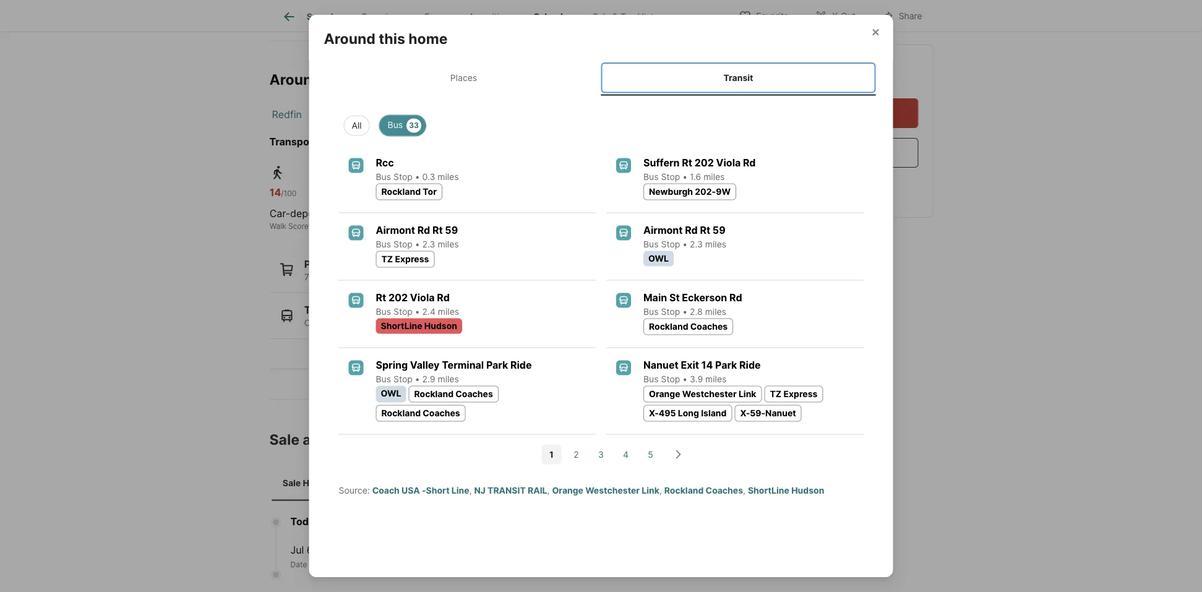 Task type: describe. For each thing, give the bounding box(es) containing it.
overview tab
[[349, 2, 412, 32]]

eckerson
[[682, 292, 727, 304]]

new
[[322, 109, 343, 121]]

0 horizontal spatial 14
[[270, 186, 281, 198]]

around 6 smolley dr
[[269, 71, 412, 88]]

coaches down spring valley terminal park ride bus stop • 2.9 miles
[[456, 389, 493, 399]]

share
[[899, 11, 922, 21]]

bus inside "main st eckerson rd bus stop • 2.8 miles rockland coaches"
[[643, 307, 659, 317]]

bus inside nanuet exit 14 park ride bus stop • 3.9 miles
[[643, 374, 659, 385]]

tax history
[[358, 478, 404, 488]]

usa
[[402, 485, 420, 496]]

bus inside suffern rt 202 viola rd bus stop • 1.6 miles newburgh 202-9w
[[643, 172, 659, 182]]

1 vertical spatial owl
[[381, 388, 401, 399]]

amenities
[[469, 11, 509, 22]]

stop inside airmont rd rt 59 bus stop • 2.3 miles tz express
[[394, 239, 413, 250]]

around this home
[[324, 30, 448, 47]]

1 button
[[542, 445, 562, 464]]

2 button
[[566, 445, 586, 464]]

monsey
[[386, 109, 423, 121]]

4 inside the places 7 groceries, 24 restaurants, 4 parks
[[419, 272, 425, 282]]

favorite
[[756, 11, 789, 21]]

bus inside rcc bus stop • 0.3 miles rockland tor
[[376, 172, 391, 182]]

places 7 groceries, 24 restaurants, 4 parks
[[304, 258, 450, 282]]

/100
[[281, 189, 296, 198]]

bus image for main st eckerson rd
[[616, 293, 631, 308]]

1 vertical spatial westchester
[[585, 485, 640, 496]]

monsey link
[[386, 109, 423, 121]]

6 for around
[[324, 71, 334, 88]]

nanuet inside nanuet exit 14 park ride bus stop • 3.9 miles
[[643, 359, 679, 371]]

0 vertical spatial link
[[739, 389, 756, 399]]

• inside airmont rd rt 59 bus stop • 2.3 miles tz express
[[415, 239, 420, 250]]

tax
[[332, 431, 354, 448]]

1.6
[[690, 172, 701, 182]]

owl inside airmont rd rt 59 bus stop • 2.3 miles owl
[[648, 253, 669, 264]]

1
[[550, 449, 554, 460]]

• inside nanuet exit 14 park ride bus stop • 3.9 miles
[[683, 374, 688, 385]]

rockland inside transit owl, rockland coaches, shortline hudson
[[329, 318, 366, 328]]

today
[[291, 516, 320, 528]]

tab list for all
[[324, 60, 878, 96]]

x- for 59-
[[740, 408, 750, 419]]

transportation
[[269, 136, 342, 148]]

parks
[[427, 272, 450, 282]]

miles inside suffern rt 202 viola rd bus stop • 1.6 miles newburgh 202-9w
[[704, 172, 725, 182]]

bikeable
[[527, 207, 567, 220]]

exit
[[681, 359, 699, 371]]

express inside airmont rd rt 59 bus stop • 2.3 miles tz express
[[395, 254, 429, 264]]

owl,
[[304, 318, 326, 328]]

24
[[355, 272, 365, 282]]

bus 33
[[388, 120, 419, 130]]

1 vertical spatial tz
[[770, 389, 782, 399]]

6,
[[307, 544, 315, 556]]

this
[[379, 30, 405, 47]]

rt 202 viola rd bus stop • 2.4 miles shortline hudson
[[376, 292, 459, 331]]

main st eckerson rd bus stop • 2.8 miles rockland coaches
[[643, 292, 742, 332]]

new york link
[[322, 109, 366, 121]]

history for tax history
[[375, 478, 404, 488]]

rt inside suffern rt 202 viola rd bus stop • 1.6 miles newburgh 202-9w
[[682, 157, 692, 169]]

stop inside nanuet exit 14 park ride bus stop • 3.9 miles
[[661, 374, 680, 385]]

shortline hudson link
[[748, 485, 824, 496]]

all
[[352, 120, 362, 131]]

tab list containing search
[[269, 0, 689, 32]]

-
[[422, 485, 426, 496]]

orange westchester link link
[[552, 485, 660, 496]]

miles inside spring valley terminal park ride bus stop • 2.9 miles
[[438, 374, 459, 385]]

miles inside "main st eckerson rd bus stop • 2.8 miles rockland coaches"
[[705, 307, 726, 317]]

2 , from the left
[[547, 485, 550, 496]]

smolley for around
[[337, 71, 392, 88]]

495
[[659, 408, 676, 419]]

redfin link
[[272, 109, 302, 121]]

list box inside around this home dialog
[[334, 110, 868, 136]]

stop inside "main st eckerson rd bus stop • 2.8 miles rockland coaches"
[[661, 307, 680, 317]]

source:
[[339, 485, 370, 496]]

miles inside airmont rd rt 59 bus stop • 2.3 miles tz express
[[438, 239, 459, 250]]

airmont for airmont rd rt 59 bus stop • 2.3 miles tz express
[[376, 224, 415, 236]]

rt inside airmont rd rt 59 bus stop • 2.3 miles tz express
[[432, 224, 443, 236]]

x- for 495
[[649, 408, 659, 419]]

hudson inside rt 202 viola rd bus stop • 2.4 miles shortline hudson
[[424, 321, 457, 331]]

bus inside spring valley terminal park ride bus stop • 2.9 miles
[[376, 374, 391, 385]]

share button
[[871, 3, 933, 28]]

stop inside rcc bus stop • 0.3 miles rockland tor
[[394, 172, 413, 182]]

miles inside airmont rd rt 59 bus stop • 2.3 miles owl
[[705, 239, 727, 250]]

around this home dialog
[[309, 15, 893, 577]]

x- for out
[[832, 11, 841, 21]]

overview
[[361, 11, 400, 22]]

tax history tab
[[345, 468, 417, 499]]

sale for sale history
[[283, 478, 301, 488]]

• inside airmont rd rt 59 bus stop • 2.3 miles owl
[[683, 239, 688, 250]]

3.9
[[690, 374, 703, 385]]

1 , from the left
[[469, 485, 472, 496]]

airmont rd rt 59 bus stop • 2.3 miles owl
[[643, 224, 727, 264]]

ride for spring valley terminal park ride
[[510, 359, 532, 371]]

history
[[357, 431, 407, 448]]

59 for airmont rd rt 59 bus stop • 2.3 miles tz express
[[445, 224, 458, 236]]

viola inside rt 202 viola rd bus stop • 2.4 miles shortline hudson
[[410, 292, 435, 304]]

5 button
[[641, 445, 661, 464]]

tab list for today
[[269, 465, 420, 501]]

3
[[598, 449, 604, 460]]

sale history tab
[[272, 468, 345, 499]]

sale & tax history tab
[[580, 2, 679, 32]]

rd inside rt 202 viola rd bus stop • 2.4 miles shortline hudson
[[437, 292, 450, 304]]

bus image for rt 202 viola rd
[[349, 293, 364, 308]]

contact
[[755, 67, 803, 82]]

• inside rt 202 viola rd bus stop • 2.4 miles shortline hudson
[[415, 307, 420, 317]]

amenities tab
[[456, 2, 521, 32]]

car-dependent walk score ®
[[270, 207, 341, 231]]

tax inside tab
[[621, 11, 635, 22]]

7
[[304, 272, 309, 282]]

bus image for suffern rt 202 viola rd
[[616, 158, 631, 173]]

bus left 33
[[388, 120, 403, 130]]

bus inside airmont rd rt 59 bus stop • 2.3 miles owl
[[643, 239, 659, 250]]

sale for sale and tax history for 6 smolley dr
[[269, 431, 299, 448]]

x-out button
[[804, 3, 866, 28]]

tz express
[[770, 389, 818, 399]]

history inside tab
[[638, 11, 667, 22]]

places for places 7 groceries, 24 restaurants, 4 parks
[[304, 258, 336, 270]]

®
[[308, 222, 313, 231]]

x-495 long island
[[649, 408, 727, 419]]

somewhat
[[475, 207, 525, 220]]

1 horizontal spatial express
[[784, 389, 818, 399]]

0 vertical spatial rockland coaches
[[414, 389, 493, 399]]

• inside spring valley terminal park ride bus stop • 2.9 miles
[[415, 374, 420, 385]]

stop inside airmont rd rt 59 bus stop • 2.3 miles owl
[[661, 239, 680, 250]]

0.3
[[422, 172, 435, 182]]

2.3 for airmont rd rt 59 bus stop • 2.3 miles owl
[[690, 239, 703, 250]]

202-
[[695, 187, 716, 197]]

1 horizontal spatial orange
[[649, 389, 680, 399]]

coaches up for
[[423, 408, 460, 419]]

park for 14
[[715, 359, 737, 371]]

places tab
[[326, 62, 601, 93]]

and
[[303, 431, 329, 448]]

2
[[574, 449, 579, 460]]

sale history
[[283, 478, 334, 488]]

rockland coaches link
[[664, 485, 743, 496]]

59 for airmont rd rt 59 bus stop • 2.3 miles owl
[[713, 224, 726, 236]]

33
[[409, 121, 419, 130]]

new york
[[322, 109, 366, 121]]

2.9
[[422, 374, 435, 385]]

1998
[[318, 544, 341, 556]]

miles inside rt 202 viola rd bus stop • 2.4 miles shortline hudson
[[438, 307, 459, 317]]

source: coach usa -short line , nj transit rail , orange westchester link , rockland coaches , shortline hudson
[[339, 485, 824, 496]]

bus inside rt 202 viola rd bus stop • 2.4 miles shortline hudson
[[376, 307, 391, 317]]

coach usa -short line link
[[372, 485, 469, 496]]

walk
[[270, 222, 286, 231]]

rockland inside "main st eckerson rd bus stop • 2.8 miles rockland coaches"
[[649, 321, 688, 332]]



Task type: locate. For each thing, give the bounding box(es) containing it.
short
[[426, 485, 450, 496]]

bus image for nanuet exit 14 park ride
[[616, 360, 631, 375]]

1 horizontal spatial 202
[[695, 157, 714, 169]]

around this home element
[[324, 15, 462, 47]]

stop inside spring valley terminal park ride bus stop • 2.9 miles
[[394, 374, 413, 385]]

1 horizontal spatial tz
[[770, 389, 782, 399]]

long
[[678, 408, 699, 419]]

miles right 2.9 at the left bottom
[[438, 374, 459, 385]]

1 horizontal spatial history
[[375, 478, 404, 488]]

0 vertical spatial orange
[[649, 389, 680, 399]]

59 down 9w
[[713, 224, 726, 236]]

spring valley terminal park ride bus stop • 2.9 miles
[[376, 359, 532, 385]]

rt inside airmont rd rt 59 bus stop • 2.3 miles owl
[[700, 224, 710, 236]]

2.3 inside airmont rd rt 59 bus stop • 2.3 miles tz express
[[422, 239, 435, 250]]

miles right the 0.3
[[438, 172, 459, 182]]

stop up "restaurants,"
[[394, 239, 413, 250]]

transit tab
[[601, 62, 876, 93]]

dr for contact 6 smolley dr
[[868, 67, 882, 82]]

nj transit rail link
[[474, 485, 547, 496]]

airmont
[[376, 224, 415, 236], [643, 224, 683, 236]]

1 horizontal spatial transit
[[724, 72, 753, 83]]

6 right contact at the top right of the page
[[806, 67, 814, 82]]

tab list inside around this home dialog
[[324, 60, 878, 96]]

2.3 down 202-
[[690, 239, 703, 250]]

202
[[695, 157, 714, 169], [389, 292, 408, 304]]

1 ride from the left
[[510, 359, 532, 371]]

6 right for
[[433, 431, 443, 448]]

miles up parks
[[438, 239, 459, 250]]

1 horizontal spatial westchester
[[682, 389, 737, 399]]

somewhat bikeable
[[475, 207, 567, 220]]

viola up 9w
[[716, 157, 741, 169]]

59 inside airmont rd rt 59 bus stop • 2.3 miles tz express
[[445, 224, 458, 236]]

0 horizontal spatial 59
[[445, 224, 458, 236]]

fees tab
[[412, 2, 456, 32]]

bus image for airmont rd rt 59
[[349, 225, 364, 240]]

x- left long
[[649, 408, 659, 419]]

dr
[[868, 67, 882, 82], [396, 71, 412, 88], [505, 431, 521, 448]]

0 horizontal spatial dr
[[396, 71, 412, 88]]

airmont inside airmont rd rt 59 bus stop • 2.3 miles owl
[[643, 224, 683, 236]]

0 vertical spatial express
[[395, 254, 429, 264]]

bus image
[[616, 158, 631, 173], [349, 225, 364, 240], [616, 293, 631, 308]]

nanuet
[[643, 359, 679, 371], [765, 408, 796, 419]]

, down the 5 button
[[660, 485, 662, 496]]

1 vertical spatial nanuet
[[765, 408, 796, 419]]

stop up 'newburgh'
[[661, 172, 680, 182]]

• inside suffern rt 202 viola rd bus stop • 1.6 miles newburgh 202-9w
[[683, 172, 688, 182]]

spring
[[376, 359, 408, 371]]

nj
[[474, 485, 486, 496]]

score
[[288, 222, 308, 231]]

hudson
[[452, 318, 483, 328], [424, 321, 457, 331], [791, 485, 824, 496]]

history for sale history
[[303, 478, 334, 488]]

0 horizontal spatial orange
[[552, 485, 583, 496]]

transit inside transit tab
[[724, 72, 753, 83]]

1 horizontal spatial x-
[[740, 408, 750, 419]]

stop inside rt 202 viola rd bus stop • 2.4 miles shortline hudson
[[394, 307, 413, 317]]

1 horizontal spatial smolley
[[446, 431, 501, 448]]

orange up 495
[[649, 389, 680, 399]]

around inside dialog
[[324, 30, 375, 47]]

1 horizontal spatial ride
[[739, 359, 761, 371]]

2 vertical spatial sale
[[283, 478, 301, 488]]

stop down 'rcc'
[[394, 172, 413, 182]]

1 vertical spatial places
[[304, 258, 336, 270]]

0 vertical spatial bus image
[[616, 158, 631, 173]]

ride
[[510, 359, 532, 371], [739, 359, 761, 371]]

ride right terminal
[[510, 359, 532, 371]]

59 inside airmont rd rt 59 bus stop • 2.3 miles owl
[[713, 224, 726, 236]]

miles inside nanuet exit 14 park ride bus stop • 3.9 miles
[[705, 374, 727, 385]]

x-59-nanuet
[[740, 408, 796, 419]]

out
[[841, 11, 856, 21]]

0 vertical spatial 14
[[270, 186, 281, 198]]

bus up main
[[643, 239, 659, 250]]

2 horizontal spatial 6
[[806, 67, 814, 82]]

transit inside transit owl, rockland coaches, shortline hudson
[[304, 304, 338, 316]]

2 ride from the left
[[739, 359, 761, 371]]

4 , from the left
[[743, 485, 746, 496]]

2 horizontal spatial smolley
[[817, 67, 865, 82]]

14 up the car-
[[270, 186, 281, 198]]

• left 2.9 at the left bottom
[[415, 374, 420, 385]]

sale for sale & tax history
[[593, 11, 610, 22]]

rt up transit owl, rockland coaches, shortline hudson
[[376, 292, 386, 304]]

history
[[638, 11, 667, 22], [303, 478, 334, 488], [375, 478, 404, 488]]

59-
[[750, 408, 765, 419]]

6 for contact
[[806, 67, 814, 82]]

0 horizontal spatial express
[[395, 254, 429, 264]]

2.8
[[690, 307, 703, 317]]

rail
[[528, 485, 547, 496]]

0 horizontal spatial viola
[[410, 292, 435, 304]]

14 right exit
[[701, 359, 713, 371]]

places for places
[[450, 72, 477, 83]]

x- up contact 6 smolley dr
[[832, 11, 841, 21]]

westchester up 'island' on the right bottom of the page
[[682, 389, 737, 399]]

transit for transit owl, rockland coaches, shortline hudson
[[304, 304, 338, 316]]

0 horizontal spatial history
[[303, 478, 334, 488]]

ride inside nanuet exit 14 park ride bus stop • 3.9 miles
[[739, 359, 761, 371]]

places
[[450, 72, 477, 83], [304, 258, 336, 270]]

1 horizontal spatial viola
[[716, 157, 741, 169]]

orange right rail
[[552, 485, 583, 496]]

rockland coaches
[[414, 389, 493, 399], [381, 408, 460, 419]]

nanuet exit 14 park ride bus stop • 3.9 miles
[[643, 359, 761, 385]]

groceries,
[[312, 272, 352, 282]]

2 horizontal spatial x-
[[832, 11, 841, 21]]

4 inside button
[[623, 449, 629, 460]]

smolley up nj
[[446, 431, 501, 448]]

14 inside nanuet exit 14 park ride bus stop • 3.9 miles
[[701, 359, 713, 371]]

tz up "restaurants,"
[[381, 254, 393, 264]]

hudson inside transit owl, rockland coaches, shortline hudson
[[452, 318, 483, 328]]

0 horizontal spatial x-
[[649, 408, 659, 419]]

59 up parks
[[445, 224, 458, 236]]

• down 'newburgh'
[[683, 239, 688, 250]]

0 vertical spatial tz
[[381, 254, 393, 264]]

0 vertical spatial nanuet
[[643, 359, 679, 371]]

orange
[[649, 389, 680, 399], [552, 485, 583, 496]]

202 up transit owl, rockland coaches, shortline hudson
[[389, 292, 408, 304]]

places inside the places 7 groceries, 24 restaurants, 4 parks
[[304, 258, 336, 270]]

1 59 from the left
[[445, 224, 458, 236]]

&
[[613, 11, 618, 22]]

1 vertical spatial transit
[[304, 304, 338, 316]]

2 vertical spatial bus image
[[616, 293, 631, 308]]

westchester down '3' button
[[585, 485, 640, 496]]

around for around this home
[[324, 30, 375, 47]]

miles down eckerson
[[705, 307, 726, 317]]

transit owl, rockland coaches, shortline hudson
[[304, 304, 483, 328]]

park right exit
[[715, 359, 737, 371]]

0 vertical spatial 4
[[419, 272, 425, 282]]

2 horizontal spatial history
[[638, 11, 667, 22]]

• left 3.9 at bottom
[[683, 374, 688, 385]]

rcc bus stop • 0.3 miles rockland tor
[[376, 157, 459, 197]]

1 park from the left
[[486, 359, 508, 371]]

newburgh
[[649, 187, 693, 197]]

nanuet left exit
[[643, 359, 679, 371]]

owl
[[648, 253, 669, 264], [381, 388, 401, 399]]

ride inside spring valley terminal park ride bus stop • 2.9 miles
[[510, 359, 532, 371]]

0 horizontal spatial 4
[[419, 272, 425, 282]]

1 horizontal spatial park
[[715, 359, 737, 371]]

home
[[409, 30, 448, 47]]

places inside places "tab"
[[450, 72, 477, 83]]

list box containing bus
[[334, 110, 868, 136]]

rcc
[[376, 157, 394, 169]]

• up "restaurants,"
[[415, 239, 420, 250]]

stop inside suffern rt 202 viola rd bus stop • 1.6 miles newburgh 202-9w
[[661, 172, 680, 182]]

0 horizontal spatial 202
[[389, 292, 408, 304]]

restaurants,
[[368, 272, 417, 282]]

sale and tax history for 6 smolley dr
[[269, 431, 521, 448]]

x- inside button
[[832, 11, 841, 21]]

smolley
[[817, 67, 865, 82], [337, 71, 392, 88], [446, 431, 501, 448]]

0 horizontal spatial smolley
[[337, 71, 392, 88]]

stop
[[394, 172, 413, 182], [661, 172, 680, 182], [394, 239, 413, 250], [661, 239, 680, 250], [394, 307, 413, 317], [661, 307, 680, 317], [394, 374, 413, 385], [661, 374, 680, 385]]

york
[[346, 109, 366, 121]]

miles down 9w
[[705, 239, 727, 250]]

park inside nanuet exit 14 park ride bus stop • 3.9 miles
[[715, 359, 737, 371]]

nanuet down the tz express
[[765, 408, 796, 419]]

14
[[270, 186, 281, 198], [701, 359, 713, 371]]

2 59 from the left
[[713, 224, 726, 236]]

, down 1
[[547, 485, 550, 496]]

0 vertical spatial owl
[[648, 253, 669, 264]]

1 horizontal spatial places
[[450, 72, 477, 83]]

bus down suffern
[[643, 172, 659, 182]]

tz inside airmont rd rt 59 bus stop • 2.3 miles tz express
[[381, 254, 393, 264]]

1 horizontal spatial nanuet
[[765, 408, 796, 419]]

1 horizontal spatial 14
[[701, 359, 713, 371]]

search
[[307, 11, 336, 22]]

stop left 3.9 at bottom
[[661, 374, 680, 385]]

rd inside airmont rd rt 59 bus stop • 2.3 miles tz express
[[417, 224, 430, 236]]

tax inside tab
[[358, 478, 372, 488]]

island
[[701, 408, 727, 419]]

around up redfin link
[[269, 71, 321, 88]]

line
[[452, 485, 469, 496]]

viola inside suffern rt 202 viola rd bus stop • 1.6 miles newburgh 202-9w
[[716, 157, 741, 169]]

202 inside rt 202 viola rd bus stop • 2.4 miles shortline hudson
[[389, 292, 408, 304]]

express
[[395, 254, 429, 264], [784, 389, 818, 399]]

stop down spring
[[394, 374, 413, 385]]

airmont inside airmont rd rt 59 bus stop • 2.3 miles tz express
[[376, 224, 415, 236]]

transit left contact at the top right of the page
[[724, 72, 753, 83]]

1 vertical spatial bus image
[[349, 225, 364, 240]]

ride up 59-
[[739, 359, 761, 371]]

bus image left main
[[616, 293, 631, 308]]

tax right the &
[[621, 11, 635, 22]]

• inside rcc bus stop • 0.3 miles rockland tor
[[415, 172, 420, 182]]

main
[[643, 292, 667, 304]]

list box
[[334, 110, 868, 136]]

• left 1.6
[[683, 172, 688, 182]]

bus image for spring valley terminal park ride
[[349, 360, 364, 375]]

ride for nanuet exit 14 park ride
[[739, 359, 761, 371]]

202 up 1.6
[[695, 157, 714, 169]]

1 vertical spatial 4
[[623, 449, 629, 460]]

bus inside airmont rd rt 59 bus stop • 2.3 miles tz express
[[376, 239, 391, 250]]

bus image up the places 7 groceries, 24 restaurants, 4 parks on the top
[[349, 225, 364, 240]]

miles right 3.9 at bottom
[[705, 374, 727, 385]]

2.3 for airmont rd rt 59 bus stop • 2.3 miles tz express
[[422, 239, 435, 250]]

coaches inside "main st eckerson rd bus stop • 2.8 miles rockland coaches"
[[690, 321, 728, 332]]

0 horizontal spatial westchester
[[585, 485, 640, 496]]

shortline inside rt 202 viola rd bus stop • 2.4 miles shortline hudson
[[381, 321, 422, 331]]

transit up the owl,
[[304, 304, 338, 316]]

2 2.3 from the left
[[690, 239, 703, 250]]

0 vertical spatial transit
[[724, 72, 753, 83]]

1 horizontal spatial 6
[[433, 431, 443, 448]]

jul
[[291, 544, 304, 556]]

2 vertical spatial tab list
[[269, 465, 420, 501]]

valley
[[410, 359, 440, 371]]

1 horizontal spatial dr
[[505, 431, 521, 448]]

contact 6 smolley dr
[[755, 67, 882, 82]]

park inside spring valley terminal park ride bus stop • 2.9 miles
[[486, 359, 508, 371]]

2 park from the left
[[715, 359, 737, 371]]

rt inside rt 202 viola rd bus stop • 2.4 miles shortline hudson
[[376, 292, 386, 304]]

bus
[[388, 120, 403, 130], [376, 172, 391, 182], [643, 172, 659, 182], [376, 239, 391, 250], [643, 239, 659, 250], [376, 307, 391, 317], [643, 307, 659, 317], [376, 374, 391, 385], [643, 374, 659, 385]]

1 vertical spatial tab list
[[324, 60, 878, 96]]

sale inside tab
[[283, 478, 301, 488]]

4 left parks
[[419, 272, 425, 282]]

rd inside "main st eckerson rd bus stop • 2.8 miles rockland coaches"
[[730, 292, 742, 304]]

1 horizontal spatial airmont
[[643, 224, 683, 236]]

terminal
[[442, 359, 484, 371]]

0 horizontal spatial tax
[[358, 478, 372, 488]]

0 horizontal spatial owl
[[381, 388, 401, 399]]

•
[[415, 172, 420, 182], [683, 172, 688, 182], [415, 239, 420, 250], [683, 239, 688, 250], [415, 307, 420, 317], [683, 307, 688, 317], [415, 374, 420, 385], [683, 374, 688, 385]]

1 2.3 from the left
[[422, 239, 435, 250]]

2 horizontal spatial dr
[[868, 67, 882, 82]]

0 vertical spatial places
[[450, 72, 477, 83]]

0 horizontal spatial transit
[[304, 304, 338, 316]]

tz up x-59-nanuet
[[770, 389, 782, 399]]

viola
[[716, 157, 741, 169], [410, 292, 435, 304]]

1 vertical spatial 202
[[389, 292, 408, 304]]

bus down 'rcc'
[[376, 172, 391, 182]]

rt down tor
[[432, 224, 443, 236]]

park for terminal
[[486, 359, 508, 371]]

, left shortline hudson link
[[743, 485, 746, 496]]

1 vertical spatial sale
[[269, 431, 299, 448]]

1 horizontal spatial 2.3
[[690, 239, 703, 250]]

• inside "main st eckerson rd bus stop • 2.8 miles rockland coaches"
[[683, 307, 688, 317]]

4 button
[[616, 445, 636, 464]]

schools tab
[[521, 2, 580, 32]]

car-
[[270, 207, 290, 220]]

around for around 6 smolley dr
[[269, 71, 321, 88]]

favorite button
[[728, 3, 799, 28]]

0 horizontal spatial ride
[[510, 359, 532, 371]]

2.3
[[422, 239, 435, 250], [690, 239, 703, 250]]

bus image for rcc
[[349, 158, 364, 173]]

1 airmont from the left
[[376, 224, 415, 236]]

rd inside suffern rt 202 viola rd bus stop • 1.6 miles newburgh 202-9w
[[743, 157, 756, 169]]

airmont down 'newburgh'
[[643, 224, 683, 236]]

1 horizontal spatial around
[[324, 30, 375, 47]]

sale left the &
[[593, 11, 610, 22]]

rd inside airmont rd rt 59 bus stop • 2.3 miles owl
[[685, 224, 698, 236]]

bus down main
[[643, 307, 659, 317]]

airmont up the places 7 groceries, 24 restaurants, 4 parks on the top
[[376, 224, 415, 236]]

stop up coaches,
[[394, 307, 413, 317]]

owl down spring
[[381, 388, 401, 399]]

smolley down x-out
[[817, 67, 865, 82]]

,
[[469, 485, 472, 496], [547, 485, 550, 496], [660, 485, 662, 496], [743, 485, 746, 496]]

1 vertical spatial around
[[269, 71, 321, 88]]

suffern rt 202 viola rd bus stop • 1.6 miles newburgh 202-9w
[[643, 157, 756, 197]]

sale inside tab
[[593, 11, 610, 22]]

miles inside rcc bus stop • 0.3 miles rockland tor
[[438, 172, 459, 182]]

viola up 2.4
[[410, 292, 435, 304]]

miles up 202-
[[704, 172, 725, 182]]

bus image for airmont rd rt 59
[[616, 225, 631, 240]]

2.3 inside airmont rd rt 59 bus stop • 2.3 miles owl
[[690, 239, 703, 250]]

1 horizontal spatial 4
[[623, 449, 629, 460]]

• left the 0.3
[[415, 172, 420, 182]]

sale up the today
[[283, 478, 301, 488]]

express up x-59-nanuet
[[784, 389, 818, 399]]

rd
[[743, 157, 756, 169], [417, 224, 430, 236], [685, 224, 698, 236], [437, 292, 450, 304], [730, 292, 742, 304]]

dr for around 6 smolley dr
[[396, 71, 412, 88]]

coaches down 2.8
[[690, 321, 728, 332]]

tab list
[[269, 0, 689, 32], [324, 60, 878, 96], [269, 465, 420, 501]]

0 vertical spatial 202
[[695, 157, 714, 169]]

0 vertical spatial tab list
[[269, 0, 689, 32]]

• left 2.8
[[683, 307, 688, 317]]

0 vertical spatial westchester
[[682, 389, 737, 399]]

smolley for contact
[[817, 67, 865, 82]]

stop down st
[[661, 307, 680, 317]]

miles right 2.4
[[438, 307, 459, 317]]

transit for transit
[[724, 72, 753, 83]]

0 horizontal spatial park
[[486, 359, 508, 371]]

airmont rd rt 59 bus stop • 2.3 miles tz express
[[376, 224, 459, 264]]

0 horizontal spatial link
[[642, 485, 660, 496]]

tor
[[423, 187, 437, 197]]

shortline inside transit owl, rockland coaches, shortline hudson
[[410, 318, 449, 328]]

1 horizontal spatial owl
[[648, 253, 669, 264]]

miles
[[438, 172, 459, 182], [704, 172, 725, 182], [438, 239, 459, 250], [705, 239, 727, 250], [438, 307, 459, 317], [705, 307, 726, 317], [438, 374, 459, 385], [705, 374, 727, 385]]

x- right 'island' on the right bottom of the page
[[740, 408, 750, 419]]

around down search
[[324, 30, 375, 47]]

6 up the new
[[324, 71, 334, 88]]

coaches,
[[369, 318, 407, 328]]

1 vertical spatial orange
[[552, 485, 583, 496]]

0 horizontal spatial airmont
[[376, 224, 415, 236]]

1 vertical spatial viola
[[410, 292, 435, 304]]

2 airmont from the left
[[643, 224, 683, 236]]

rockland inside rcc bus stop • 0.3 miles rockland tor
[[381, 187, 421, 197]]

tab list containing sale history
[[269, 465, 420, 501]]

1 vertical spatial express
[[784, 389, 818, 399]]

date
[[291, 560, 307, 569]]

rockland coaches down spring valley terminal park ride bus stop • 2.9 miles
[[414, 389, 493, 399]]

park right terminal
[[486, 359, 508, 371]]

stop down 'newburgh'
[[661, 239, 680, 250]]

fees
[[425, 11, 444, 22]]

0 vertical spatial tax
[[621, 11, 635, 22]]

transit
[[488, 485, 526, 496]]

owl up main
[[648, 253, 669, 264]]

0 horizontal spatial tz
[[381, 254, 393, 264]]

1 vertical spatial 14
[[701, 359, 713, 371]]

airmont for airmont rd rt 59 bus stop • 2.3 miles owl
[[643, 224, 683, 236]]

1 vertical spatial rockland coaches
[[381, 408, 460, 419]]

1 vertical spatial tax
[[358, 478, 372, 488]]

0 horizontal spatial 6
[[324, 71, 334, 88]]

bus down spring
[[376, 374, 391, 385]]

sale & tax history
[[593, 11, 667, 22]]

redfin
[[272, 109, 302, 121]]

0 horizontal spatial around
[[269, 71, 321, 88]]

, left nj
[[469, 485, 472, 496]]

0 horizontal spatial nanuet
[[643, 359, 679, 371]]

st
[[669, 292, 680, 304]]

0 vertical spatial around
[[324, 30, 375, 47]]

sale left and
[[269, 431, 299, 448]]

0 vertical spatial sale
[[593, 11, 610, 22]]

bus image
[[349, 158, 364, 173], [616, 225, 631, 240], [349, 293, 364, 308], [349, 360, 364, 375], [616, 360, 631, 375]]

3 , from the left
[[660, 485, 662, 496]]

coaches
[[690, 321, 728, 332], [456, 389, 493, 399], [423, 408, 460, 419], [706, 485, 743, 496]]

1 horizontal spatial link
[[739, 389, 756, 399]]

westchester
[[682, 389, 737, 399], [585, 485, 640, 496]]

express up "restaurants,"
[[395, 254, 429, 264]]

link up 59-
[[739, 389, 756, 399]]

rt up 1.6
[[682, 157, 692, 169]]

0 vertical spatial viola
[[716, 157, 741, 169]]

5
[[648, 449, 653, 460]]

2.3 up parks
[[422, 239, 435, 250]]

smolley up york
[[337, 71, 392, 88]]

• left 2.4
[[415, 307, 420, 317]]

tab list containing places
[[324, 60, 878, 96]]

bus up the places 7 groceries, 24 restaurants, 4 parks on the top
[[376, 239, 391, 250]]

1 vertical spatial link
[[642, 485, 660, 496]]

1 horizontal spatial tax
[[621, 11, 635, 22]]

link down the 5 button
[[642, 485, 660, 496]]

bus image left suffern
[[616, 158, 631, 173]]

4 left 5
[[623, 449, 629, 460]]

202 inside suffern rt 202 viola rd bus stop • 1.6 miles newburgh 202-9w
[[695, 157, 714, 169]]

0 horizontal spatial places
[[304, 258, 336, 270]]

rockland coaches up for
[[381, 408, 460, 419]]

x-out
[[832, 11, 856, 21]]

suffern
[[643, 157, 680, 169]]

coaches left shortline hudson link
[[706, 485, 743, 496]]

around
[[324, 30, 375, 47], [269, 71, 321, 88]]

14 /100
[[270, 186, 296, 198]]

tax left usa
[[358, 478, 372, 488]]

bus up coaches,
[[376, 307, 391, 317]]

bus left 3.9 at bottom
[[643, 374, 659, 385]]

rt down 202-
[[700, 224, 710, 236]]

1 horizontal spatial 59
[[713, 224, 726, 236]]

0 horizontal spatial 2.3
[[422, 239, 435, 250]]



Task type: vqa. For each thing, say whether or not it's contained in the screenshot.
rightmost LINK
yes



